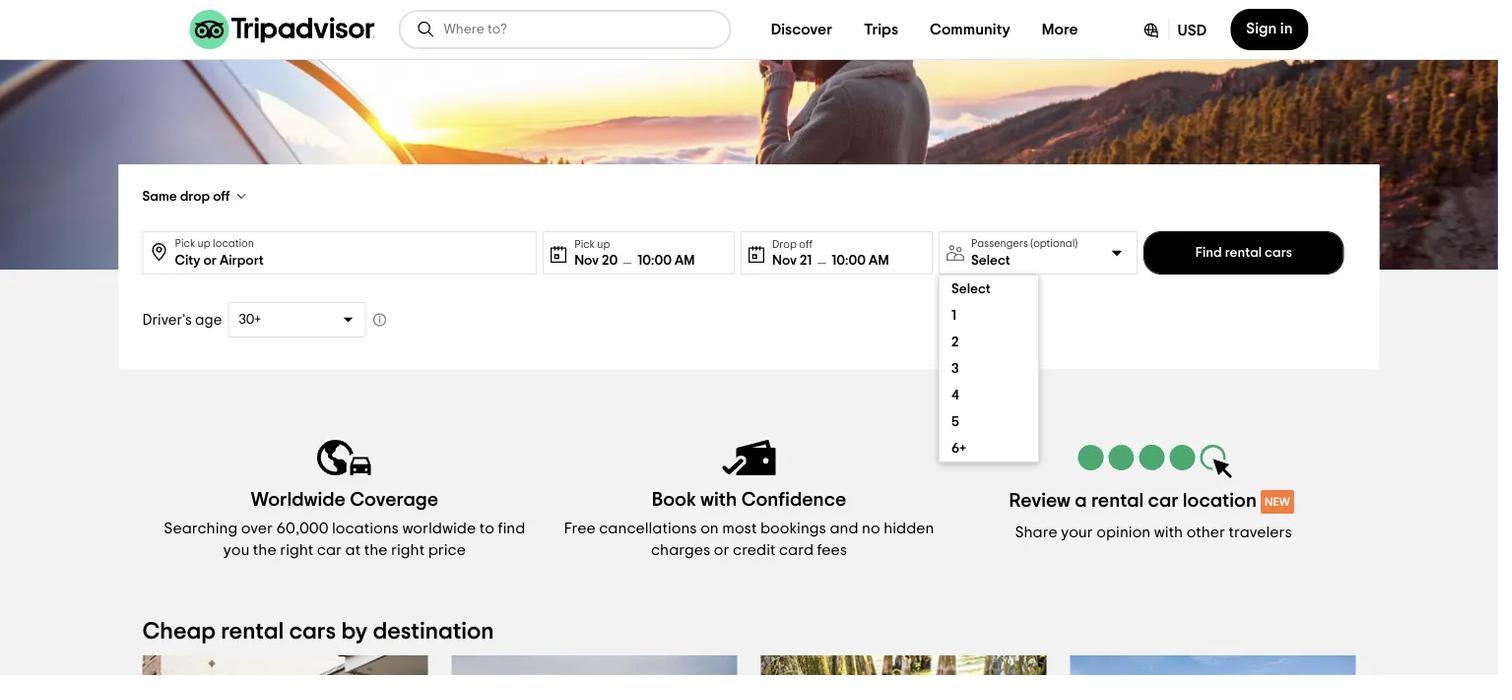 Task type: describe. For each thing, give the bounding box(es) containing it.
0 vertical spatial car
[[1148, 492, 1179, 511]]

community button
[[914, 10, 1026, 49]]

2 right from the left
[[391, 543, 425, 559]]

60,000
[[276, 521, 329, 537]]

pick up location
[[175, 238, 254, 249]]

over
[[241, 521, 273, 537]]

cancellations
[[599, 521, 697, 537]]

1 right from the left
[[280, 543, 314, 559]]

20
[[602, 254, 618, 267]]

usd button
[[1126, 9, 1223, 50]]

share your opinion with other travelers
[[1015, 525, 1292, 541]]

to
[[479, 521, 494, 537]]

1 the from the left
[[253, 543, 276, 559]]

find
[[1196, 246, 1222, 260]]

more button
[[1026, 10, 1094, 49]]

pick for nov 21
[[575, 239, 595, 250]]

up for drop off
[[198, 238, 211, 249]]

more
[[1042, 22, 1078, 37]]

share
[[1015, 525, 1058, 541]]

bookings
[[760, 521, 826, 537]]

fees
[[817, 543, 847, 559]]

worldwide
[[402, 521, 476, 537]]

you
[[223, 543, 250, 559]]

10:00 am for nov 20
[[638, 254, 695, 267]]

drop off
[[772, 239, 813, 250]]

3
[[952, 362, 959, 376]]

am for 20
[[675, 254, 695, 267]]

at
[[345, 543, 361, 559]]

book with confidence
[[652, 491, 847, 510]]

worldwide
[[251, 491, 346, 510]]

discover button
[[755, 10, 848, 49]]

City or Airport text field
[[175, 232, 528, 272]]

driver's
[[142, 313, 192, 328]]

searching over 60,000 locations worldwide to find you the right car at the right price
[[164, 521, 525, 559]]

4
[[952, 389, 959, 402]]

travelers
[[1229, 525, 1292, 541]]

in
[[1281, 21, 1293, 36]]

credit
[[733, 543, 776, 559]]

30+
[[239, 313, 261, 327]]

review
[[1009, 492, 1071, 511]]

nov 20
[[575, 254, 618, 267]]

10:00 am for nov 21
[[832, 254, 889, 267]]

passengers
[[971, 238, 1028, 249]]

1
[[952, 309, 956, 323]]

searching
[[164, 521, 238, 537]]

am for 21
[[869, 254, 889, 267]]

age
[[195, 313, 222, 328]]

review a rental car location new
[[1009, 492, 1290, 511]]

car inside searching over 60,000 locations worldwide to find you the right car at the right price
[[317, 543, 342, 559]]

1 horizontal spatial rental
[[1091, 492, 1144, 511]]

Search search field
[[444, 21, 714, 38]]

find rental cars
[[1196, 246, 1293, 260]]

a
[[1075, 492, 1087, 511]]

sign in
[[1247, 21, 1293, 36]]

community
[[930, 22, 1011, 37]]

sign
[[1247, 21, 1277, 36]]

no
[[862, 521, 880, 537]]

same
[[142, 190, 177, 203]]

(optional)
[[1031, 238, 1078, 249]]

find
[[498, 521, 525, 537]]

5
[[952, 415, 959, 429]]

pick for drop off
[[175, 238, 195, 249]]

0 vertical spatial off
[[213, 190, 230, 203]]



Task type: vqa. For each thing, say whether or not it's contained in the screenshot.
Trips
yes



Task type: locate. For each thing, give the bounding box(es) containing it.
car
[[1148, 492, 1179, 511], [317, 543, 342, 559]]

0 horizontal spatial right
[[280, 543, 314, 559]]

coverage
[[350, 491, 439, 510]]

card
[[779, 543, 814, 559]]

the down over on the left of the page
[[253, 543, 276, 559]]

location
[[213, 238, 254, 249], [1183, 492, 1257, 511]]

0 vertical spatial cars
[[1265, 246, 1293, 260]]

1 horizontal spatial up
[[597, 239, 610, 250]]

and
[[830, 521, 859, 537]]

0 horizontal spatial up
[[198, 238, 211, 249]]

1 horizontal spatial cars
[[1265, 246, 1293, 260]]

cars inside find rental cars button
[[1265, 246, 1293, 260]]

car up the share your opinion with other travelers
[[1148, 492, 1179, 511]]

by
[[341, 621, 368, 644]]

on
[[701, 521, 719, 537]]

the right at
[[364, 543, 388, 559]]

select inside passengers (optional) select
[[971, 254, 1011, 267]]

10:00 am right 21
[[832, 254, 889, 267]]

0 horizontal spatial location
[[213, 238, 254, 249]]

1 horizontal spatial with
[[1154, 525, 1183, 541]]

rental for find rental cars
[[1225, 246, 1262, 260]]

right
[[280, 543, 314, 559], [391, 543, 425, 559]]

tripadvisor image
[[190, 10, 375, 49]]

1 up from the left
[[198, 238, 211, 249]]

1 vertical spatial location
[[1183, 492, 1257, 511]]

rental inside button
[[1225, 246, 1262, 260]]

0 horizontal spatial 10:00 am
[[638, 254, 695, 267]]

rental right "find"
[[1225, 246, 1262, 260]]

1 am from the left
[[675, 254, 695, 267]]

rental right cheap
[[221, 621, 284, 644]]

select up 1
[[952, 282, 991, 296]]

cheap rental cars by destination
[[142, 621, 494, 644]]

new
[[1265, 497, 1290, 508]]

other
[[1187, 525, 1226, 541]]

0 horizontal spatial nov
[[575, 254, 599, 267]]

search image
[[416, 20, 436, 39]]

free cancellations on most bookings and no hidden charges or credit card fees
[[564, 521, 934, 559]]

2 pick from the left
[[575, 239, 595, 250]]

price
[[428, 543, 466, 559]]

off right drop
[[213, 190, 230, 203]]

1 horizontal spatial the
[[364, 543, 388, 559]]

1 horizontal spatial off
[[799, 239, 813, 250]]

pick up
[[575, 239, 610, 250]]

0 vertical spatial with
[[701, 491, 737, 510]]

1 10:00 from the left
[[638, 254, 672, 267]]

2 nov from the left
[[772, 254, 797, 267]]

1 pick from the left
[[175, 238, 195, 249]]

10:00
[[638, 254, 672, 267], [832, 254, 866, 267]]

cars for find
[[1265, 246, 1293, 260]]

or
[[714, 543, 730, 559]]

trips
[[864, 22, 898, 37]]

am right 21
[[869, 254, 889, 267]]

cars left the by
[[289, 621, 336, 644]]

cars right "find"
[[1265, 246, 1293, 260]]

up down drop
[[198, 238, 211, 249]]

0 horizontal spatial off
[[213, 190, 230, 203]]

1 nov from the left
[[575, 254, 599, 267]]

None search field
[[400, 12, 730, 47]]

discover
[[771, 22, 832, 37]]

confidence
[[741, 491, 847, 510]]

rental
[[1225, 246, 1262, 260], [1091, 492, 1144, 511], [221, 621, 284, 644]]

2 vertical spatial rental
[[221, 621, 284, 644]]

2 10:00 from the left
[[832, 254, 866, 267]]

1 vertical spatial rental
[[1091, 492, 1144, 511]]

charges
[[651, 543, 711, 559]]

nov
[[575, 254, 599, 267], [772, 254, 797, 267]]

your
[[1061, 525, 1093, 541]]

worldwide coverage
[[251, 491, 439, 510]]

1 horizontal spatial pick
[[575, 239, 595, 250]]

am right 20
[[675, 254, 695, 267]]

10:00 right 21
[[832, 254, 866, 267]]

0 vertical spatial rental
[[1225, 246, 1262, 260]]

up up 20
[[597, 239, 610, 250]]

drop
[[180, 190, 210, 203]]

driver's age
[[142, 313, 222, 328]]

0 horizontal spatial am
[[675, 254, 695, 267]]

car left at
[[317, 543, 342, 559]]

0 horizontal spatial 10:00
[[638, 254, 672, 267]]

6+
[[952, 442, 966, 456]]

the
[[253, 543, 276, 559], [364, 543, 388, 559]]

up
[[198, 238, 211, 249], [597, 239, 610, 250]]

2 am from the left
[[869, 254, 889, 267]]

drop
[[772, 239, 797, 250]]

0 horizontal spatial rental
[[221, 621, 284, 644]]

2 10:00 am from the left
[[832, 254, 889, 267]]

0 horizontal spatial the
[[253, 543, 276, 559]]

trips button
[[848, 10, 914, 49]]

1 2 3 4 5 6+
[[952, 309, 966, 456]]

with up on
[[701, 491, 737, 510]]

nov down drop
[[772, 254, 797, 267]]

2 horizontal spatial rental
[[1225, 246, 1262, 260]]

1 horizontal spatial right
[[391, 543, 425, 559]]

select
[[971, 254, 1011, 267], [952, 282, 991, 296]]

location down same drop off on the top
[[213, 238, 254, 249]]

0 horizontal spatial pick
[[175, 238, 195, 249]]

hidden
[[884, 521, 934, 537]]

1 vertical spatial with
[[1154, 525, 1183, 541]]

1 10:00 am from the left
[[638, 254, 695, 267]]

locations
[[332, 521, 399, 537]]

2 up from the left
[[597, 239, 610, 250]]

right down worldwide
[[391, 543, 425, 559]]

1 horizontal spatial nov
[[772, 254, 797, 267]]

off up 21
[[799, 239, 813, 250]]

pick
[[175, 238, 195, 249], [575, 239, 595, 250]]

0 vertical spatial location
[[213, 238, 254, 249]]

10:00 for 21
[[832, 254, 866, 267]]

select down passengers
[[971, 254, 1011, 267]]

find rental cars button
[[1144, 232, 1344, 275]]

10:00 am
[[638, 254, 695, 267], [832, 254, 889, 267]]

2
[[952, 335, 959, 349]]

pick up nov 20
[[575, 239, 595, 250]]

10:00 for 20
[[638, 254, 672, 267]]

1 horizontal spatial 10:00 am
[[832, 254, 889, 267]]

0 horizontal spatial cars
[[289, 621, 336, 644]]

1 horizontal spatial location
[[1183, 492, 1257, 511]]

off
[[213, 190, 230, 203], [799, 239, 813, 250]]

book
[[652, 491, 696, 510]]

same drop off
[[142, 190, 230, 203]]

1 horizontal spatial car
[[1148, 492, 1179, 511]]

location up other
[[1183, 492, 1257, 511]]

usd
[[1178, 23, 1207, 38]]

cars for cheap
[[289, 621, 336, 644]]

0 vertical spatial select
[[971, 254, 1011, 267]]

cheap
[[142, 621, 216, 644]]

right down the 60,000
[[280, 543, 314, 559]]

1 vertical spatial select
[[952, 282, 991, 296]]

sign in link
[[1231, 9, 1309, 50]]

1 horizontal spatial am
[[869, 254, 889, 267]]

most
[[722, 521, 757, 537]]

nov for nov 20
[[575, 254, 599, 267]]

nov for nov 21
[[772, 254, 797, 267]]

1 horizontal spatial 10:00
[[832, 254, 866, 267]]

0 horizontal spatial car
[[317, 543, 342, 559]]

nov down pick up
[[575, 254, 599, 267]]

am
[[675, 254, 695, 267], [869, 254, 889, 267]]

1 vertical spatial off
[[799, 239, 813, 250]]

cars
[[1265, 246, 1293, 260], [289, 621, 336, 644]]

0 horizontal spatial with
[[701, 491, 737, 510]]

free
[[564, 521, 596, 537]]

with
[[701, 491, 737, 510], [1154, 525, 1183, 541]]

10:00 right 20
[[638, 254, 672, 267]]

nov 21
[[772, 254, 812, 267]]

10:00 am right 20
[[638, 254, 695, 267]]

passengers (optional) select
[[971, 238, 1078, 267]]

up for nov 21
[[597, 239, 610, 250]]

opinion
[[1097, 525, 1151, 541]]

rental up the opinion
[[1091, 492, 1144, 511]]

2 the from the left
[[364, 543, 388, 559]]

21
[[800, 254, 812, 267]]

1 vertical spatial cars
[[289, 621, 336, 644]]

with down review a rental car location new
[[1154, 525, 1183, 541]]

rental for cheap rental cars by destination
[[221, 621, 284, 644]]

1 vertical spatial car
[[317, 543, 342, 559]]

destination
[[373, 621, 494, 644]]

pick down same drop off on the top
[[175, 238, 195, 249]]



